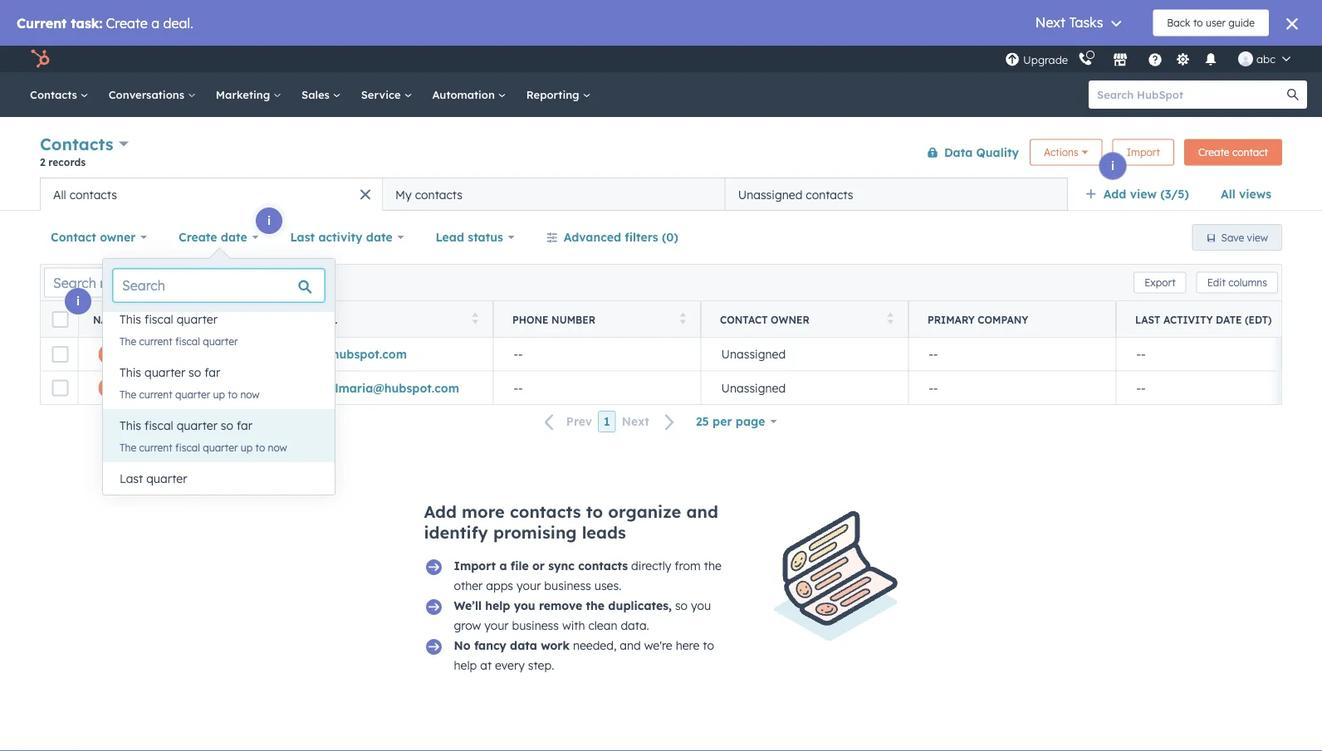 Task type: describe. For each thing, give the bounding box(es) containing it.
to inside 'this quarter so far the current quarter up to now'
[[228, 388, 238, 401]]

this quarter so far button
[[103, 356, 335, 390]]

activity
[[319, 230, 363, 245]]

marketing link
[[206, 72, 292, 117]]

this for this fiscal quarter
[[120, 312, 141, 327]]

at
[[480, 659, 492, 673]]

the inside last quarter the previous full quarter
[[120, 495, 136, 507]]

status
[[468, 230, 503, 245]]

views
[[1240, 187, 1272, 201]]

abc
[[1257, 52, 1276, 66]]

work
[[541, 639, 570, 654]]

per
[[713, 415, 732, 429]]

edit
[[1208, 277, 1226, 289]]

so you grow your business with clean data.
[[454, 599, 711, 634]]

no
[[454, 639, 471, 654]]

create contact
[[1199, 146, 1269, 159]]

business inside directly from the other apps your business uses.
[[545, 579, 591, 594]]

0 vertical spatial contacts
[[30, 88, 80, 101]]

create for create contact
[[1199, 146, 1230, 159]]

last for last activity date
[[290, 230, 315, 245]]

so inside 'this quarter so far the current quarter up to now'
[[189, 366, 201, 380]]

full
[[182, 495, 196, 507]]

all for all contacts
[[53, 187, 66, 202]]

we'll help you remove the duplicates,
[[454, 599, 672, 614]]

(edt)
[[1246, 314, 1273, 326]]

my contacts
[[396, 187, 463, 202]]

contact owner button
[[40, 221, 158, 254]]

other
[[454, 579, 483, 594]]

email
[[305, 314, 338, 326]]

create date
[[179, 230, 247, 245]]

leads
[[582, 523, 626, 543]]

apps
[[486, 579, 514, 594]]

we'll
[[454, 599, 482, 614]]

i for topmost i button
[[1112, 159, 1115, 173]]

date
[[1217, 314, 1243, 326]]

automation link
[[422, 72, 517, 117]]

advanced
[[564, 230, 622, 245]]

prev button
[[535, 411, 598, 433]]

create date button
[[168, 221, 270, 254]]

press to sort. image for phone number
[[680, 313, 686, 324]]

remove
[[539, 599, 583, 614]]

the inside this fiscal quarter the current fiscal quarter
[[120, 335, 136, 348]]

maria johnson (sample contact)
[[128, 381, 320, 396]]

primary company
[[928, 314, 1029, 326]]

maria johnson (sample contact) link
[[128, 381, 320, 396]]

to inside needed, and we're here to help at every step.
[[703, 639, 714, 654]]

help inside needed, and we're here to help at every step.
[[454, 659, 477, 673]]

press to sort. image
[[888, 313, 894, 324]]

Search search field
[[113, 269, 325, 302]]

previous
[[139, 495, 179, 507]]

records
[[48, 156, 86, 168]]

data
[[510, 639, 537, 654]]

business inside so you grow your business with clean data.
[[512, 619, 559, 634]]

sales
[[302, 88, 333, 101]]

last quarter the previous full quarter
[[120, 472, 234, 507]]

1 vertical spatial contact
[[720, 314, 768, 326]]

list box containing this fiscal quarter
[[103, 303, 335, 516]]

press to sort. element for phone number
[[680, 313, 686, 327]]

next
[[622, 415, 650, 429]]

data.
[[621, 619, 650, 634]]

we're
[[645, 639, 673, 654]]

add for add more contacts to organize and identify promising leads
[[424, 502, 457, 523]]

date inside popup button
[[366, 230, 393, 245]]

phone
[[513, 314, 549, 326]]

or
[[533, 559, 545, 574]]

now inside 'this quarter so far the current quarter up to now'
[[240, 388, 260, 401]]

i for the leftmost i button
[[76, 294, 80, 309]]

contact owner inside popup button
[[51, 230, 136, 245]]

far inside 'this quarter so far the current quarter up to now'
[[205, 366, 220, 380]]

next button
[[616, 411, 685, 433]]

company
[[978, 314, 1029, 326]]

automation
[[432, 88, 498, 101]]

contacts inside popup button
[[40, 134, 114, 155]]

data
[[945, 145, 973, 160]]

contact
[[1233, 146, 1269, 159]]

maria
[[128, 381, 162, 396]]

lead status button
[[425, 221, 526, 254]]

primary
[[928, 314, 975, 326]]

marketing
[[216, 88, 273, 101]]

sync
[[549, 559, 575, 574]]

page
[[736, 415, 766, 429]]

so inside so you grow your business with clean data.
[[675, 599, 688, 614]]

contact inside popup button
[[51, 230, 96, 245]]

1 horizontal spatial help
[[486, 599, 510, 614]]

press to sort. image for email
[[472, 313, 479, 324]]

(3/5)
[[1161, 187, 1190, 201]]

the inside this fiscal quarter so far the current fiscal quarter up to now
[[120, 442, 136, 454]]

1 horizontal spatial contact owner
[[720, 314, 810, 326]]

hubspot image
[[30, 49, 50, 69]]

help button
[[1142, 46, 1170, 72]]

this for this quarter so far
[[120, 366, 141, 380]]

create contact button
[[1185, 139, 1283, 166]]

with
[[562, 619, 585, 634]]

now inside this fiscal quarter so far the current fiscal quarter up to now
[[268, 442, 287, 454]]

unassigned for bh@hubspot.com
[[722, 347, 786, 362]]

prev
[[566, 415, 593, 429]]

this fiscal quarter so far the current fiscal quarter up to now
[[120, 419, 287, 454]]

actions
[[1044, 146, 1079, 159]]

unassigned button for bh@hubspot.com
[[701, 338, 909, 371]]

no fancy data work
[[454, 639, 570, 654]]

all for all views
[[1221, 187, 1236, 201]]

service
[[361, 88, 404, 101]]

25
[[696, 415, 709, 429]]

pagination navigation
[[535, 411, 685, 433]]

current inside this fiscal quarter so far the current fiscal quarter up to now
[[139, 442, 173, 454]]

gary orlando image
[[1239, 52, 1254, 66]]

more
[[462, 502, 505, 523]]

here
[[676, 639, 700, 654]]

your inside directly from the other apps your business uses.
[[517, 579, 541, 594]]

data quality
[[945, 145, 1020, 160]]

add view (3/5) button
[[1075, 178, 1211, 211]]

0 horizontal spatial i button
[[65, 288, 91, 315]]

1 vertical spatial the
[[586, 599, 605, 614]]

my contacts button
[[383, 178, 726, 211]]

data quality button
[[916, 136, 1020, 169]]

search button
[[1280, 81, 1308, 109]]

and inside needed, and we're here to help at every step.
[[620, 639, 641, 654]]

owner inside popup button
[[100, 230, 136, 245]]

unassigned for emailmaria@hubspot.com
[[722, 381, 786, 396]]

edit columns
[[1208, 277, 1268, 289]]

actions button
[[1030, 139, 1103, 166]]

advanced filters (0) button
[[536, 221, 690, 254]]

number
[[552, 314, 596, 326]]

contacts banner
[[40, 131, 1283, 178]]

settings image
[[1176, 53, 1191, 68]]

last inside last quarter the previous full quarter
[[120, 472, 143, 486]]

so inside this fiscal quarter so far the current fiscal quarter up to now
[[221, 419, 234, 433]]

help image
[[1148, 53, 1163, 68]]

Search name, phone, email addresses, or company search field
[[44, 268, 240, 298]]

clean
[[589, 619, 618, 634]]

contacts for all contacts
[[69, 187, 117, 202]]

all views link
[[1211, 178, 1283, 211]]

save view button
[[1193, 224, 1283, 251]]



Task type: locate. For each thing, give the bounding box(es) containing it.
1 vertical spatial i
[[268, 214, 271, 228]]

create down all contacts button
[[179, 230, 217, 245]]

now
[[240, 388, 260, 401], [268, 442, 287, 454]]

1 horizontal spatial your
[[517, 579, 541, 594]]

1 vertical spatial up
[[241, 442, 253, 454]]

the inside 'this quarter so far the current quarter up to now'
[[120, 388, 136, 401]]

0 vertical spatial now
[[240, 388, 260, 401]]

to left the 'organize'
[[586, 502, 603, 523]]

all inside button
[[53, 187, 66, 202]]

current up maria
[[139, 335, 173, 348]]

add inside add more contacts to organize and identify promising leads
[[424, 502, 457, 523]]

1 vertical spatial add
[[424, 502, 457, 523]]

step.
[[528, 659, 555, 673]]

you inside so you grow your business with clean data.
[[691, 599, 711, 614]]

contacts up records
[[40, 134, 114, 155]]

add down import button
[[1104, 187, 1127, 201]]

and up the from
[[687, 502, 719, 523]]

view inside button
[[1248, 231, 1269, 244]]

25 per page
[[696, 415, 766, 429]]

0 vertical spatial add
[[1104, 187, 1127, 201]]

1 horizontal spatial you
[[691, 599, 711, 614]]

1
[[604, 415, 610, 429]]

list box
[[103, 303, 335, 516]]

the right the from
[[704, 559, 722, 574]]

i down contact owner popup button
[[76, 294, 80, 309]]

your inside so you grow your business with clean data.
[[485, 619, 509, 634]]

your down file at the bottom left of page
[[517, 579, 541, 594]]

this down maria
[[120, 419, 141, 433]]

file
[[511, 559, 529, 574]]

last activity date (edt)
[[1136, 314, 1273, 326]]

last inside popup button
[[290, 230, 315, 245]]

3 press to sort. image from the left
[[680, 313, 686, 324]]

contact) down email
[[268, 347, 318, 362]]

0 horizontal spatial contact owner
[[51, 230, 136, 245]]

i button
[[1100, 153, 1127, 179], [256, 208, 283, 234], [65, 288, 91, 315]]

contact)
[[268, 347, 318, 362], [270, 381, 320, 396]]

contacts inside add more contacts to organize and identify promising leads
[[510, 502, 581, 523]]

2 unassigned button from the top
[[701, 371, 909, 405]]

reporting link
[[517, 72, 601, 117]]

2 vertical spatial current
[[139, 442, 173, 454]]

so up the johnson at the bottom of the page
[[189, 366, 201, 380]]

0 vertical spatial far
[[205, 366, 220, 380]]

0 horizontal spatial owner
[[100, 230, 136, 245]]

0 vertical spatial (sample
[[216, 347, 264, 362]]

0 vertical spatial your
[[517, 579, 541, 594]]

up
[[213, 388, 225, 401], [241, 442, 253, 454]]

2 horizontal spatial i button
[[1100, 153, 1127, 179]]

emailmaria@hubspot.com button
[[286, 371, 494, 405]]

1 vertical spatial view
[[1248, 231, 1269, 244]]

view left '(3/5)'
[[1131, 187, 1157, 201]]

1 current from the top
[[139, 335, 173, 348]]

now up last quarter button
[[268, 442, 287, 454]]

advanced filters (0)
[[564, 230, 679, 245]]

1 vertical spatial i button
[[256, 208, 283, 234]]

the left the previous
[[120, 495, 136, 507]]

0 horizontal spatial create
[[179, 230, 217, 245]]

i up add view (3/5) popup button
[[1112, 159, 1115, 173]]

2 date from the left
[[366, 230, 393, 245]]

import up add view (3/5)
[[1127, 146, 1161, 159]]

add inside popup button
[[1104, 187, 1127, 201]]

0 horizontal spatial all
[[53, 187, 66, 202]]

conversations
[[109, 88, 188, 101]]

you left remove
[[514, 599, 536, 614]]

1 horizontal spatial view
[[1248, 231, 1269, 244]]

activity
[[1164, 314, 1214, 326]]

save view
[[1222, 231, 1269, 244]]

1 horizontal spatial the
[[704, 559, 722, 574]]

2
[[40, 156, 45, 168]]

search image
[[1288, 89, 1300, 101]]

so down "maria johnson (sample contact)" link
[[221, 419, 234, 433]]

1 horizontal spatial i
[[268, 214, 271, 228]]

help down no at the bottom of page
[[454, 659, 477, 673]]

last down export button
[[1136, 314, 1161, 326]]

the down brian at the left of page
[[120, 388, 136, 401]]

create for create date
[[179, 230, 217, 245]]

3 current from the top
[[139, 442, 173, 454]]

import button
[[1113, 139, 1175, 166]]

0 vertical spatial contact)
[[268, 347, 318, 362]]

contact
[[51, 230, 96, 245], [720, 314, 768, 326]]

2 press to sort. image from the left
[[472, 313, 479, 324]]

1 vertical spatial contact)
[[270, 381, 320, 396]]

i
[[1112, 159, 1115, 173], [268, 214, 271, 228], [76, 294, 80, 309]]

press to sort. element for contact owner
[[888, 313, 894, 327]]

and
[[687, 502, 719, 523], [620, 639, 641, 654]]

emailmaria@hubspot.com
[[306, 381, 459, 396]]

unassigned button for emailmaria@hubspot.com
[[701, 371, 909, 405]]

0 vertical spatial current
[[139, 335, 173, 348]]

and down data.
[[620, 639, 641, 654]]

you
[[514, 599, 536, 614], [691, 599, 711, 614]]

help down apps
[[486, 599, 510, 614]]

1 unassigned button from the top
[[701, 338, 909, 371]]

0 vertical spatial so
[[189, 366, 201, 380]]

all left the views
[[1221, 187, 1236, 201]]

primary company column header
[[909, 302, 1118, 338]]

current
[[139, 335, 173, 348], [139, 388, 173, 401], [139, 442, 173, 454]]

export
[[1145, 277, 1176, 289]]

a
[[500, 559, 507, 574]]

contacts link
[[20, 72, 99, 117]]

the down name
[[120, 335, 136, 348]]

1 horizontal spatial create
[[1199, 146, 1230, 159]]

bh@hubspot.com
[[306, 347, 407, 362]]

to up last quarter button
[[256, 442, 265, 454]]

import up other
[[454, 559, 496, 574]]

current inside this fiscal quarter the current fiscal quarter
[[139, 335, 173, 348]]

(sample
[[216, 347, 264, 362], [219, 381, 267, 396]]

and inside add more contacts to organize and identify promising leads
[[687, 502, 719, 523]]

help
[[486, 599, 510, 614], [454, 659, 477, 673]]

0 vertical spatial business
[[545, 579, 591, 594]]

1 press to sort. image from the left
[[265, 313, 271, 324]]

0 vertical spatial contact owner
[[51, 230, 136, 245]]

2 horizontal spatial so
[[675, 599, 688, 614]]

2 vertical spatial last
[[120, 472, 143, 486]]

1 -- button from the top
[[494, 338, 701, 371]]

1 vertical spatial create
[[179, 230, 217, 245]]

2 this from the top
[[120, 366, 141, 380]]

emailmaria@hubspot.com link
[[306, 381, 459, 396]]

far up maria johnson (sample contact)
[[205, 366, 220, 380]]

3 press to sort. element from the left
[[680, 313, 686, 327]]

up inside this fiscal quarter so far the current fiscal quarter up to now
[[241, 442, 253, 454]]

1 vertical spatial unassigned
[[722, 347, 786, 362]]

view
[[1131, 187, 1157, 201], [1248, 231, 1269, 244]]

current inside 'this quarter so far the current quarter up to now'
[[139, 388, 173, 401]]

contacts for unassigned contacts
[[806, 187, 854, 202]]

quarter
[[177, 312, 218, 327], [203, 335, 238, 348], [145, 366, 185, 380], [175, 388, 210, 401], [177, 419, 218, 433], [203, 442, 238, 454], [146, 472, 187, 486], [199, 495, 234, 507]]

2 -- button from the top
[[494, 371, 701, 405]]

1 vertical spatial (sample
[[219, 381, 267, 396]]

last
[[290, 230, 315, 245], [1136, 314, 1161, 326], [120, 472, 143, 486]]

0 horizontal spatial i
[[76, 294, 80, 309]]

1 horizontal spatial add
[[1104, 187, 1127, 201]]

1 vertical spatial this
[[120, 366, 141, 380]]

(sample up "maria johnson (sample contact)" link
[[216, 347, 264, 362]]

-
[[514, 347, 519, 362], [518, 347, 523, 362], [929, 347, 934, 362], [934, 347, 939, 362], [1137, 347, 1142, 362], [1142, 347, 1146, 362], [514, 381, 519, 396], [518, 381, 523, 396], [929, 381, 934, 396], [934, 381, 939, 396], [1137, 381, 1142, 396], [1142, 381, 1146, 396]]

1 you from the left
[[514, 599, 536, 614]]

name
[[93, 314, 123, 326]]

all views
[[1221, 187, 1272, 201]]

0 horizontal spatial now
[[240, 388, 260, 401]]

0 horizontal spatial help
[[454, 659, 477, 673]]

this inside 'this quarter so far the current quarter up to now'
[[120, 366, 141, 380]]

3 this from the top
[[120, 419, 141, 433]]

this inside this fiscal quarter the current fiscal quarter
[[120, 312, 141, 327]]

business up we'll help you remove the duplicates,
[[545, 579, 591, 594]]

date right activity
[[366, 230, 393, 245]]

your
[[517, 579, 541, 594], [485, 619, 509, 634]]

1 vertical spatial last
[[1136, 314, 1161, 326]]

bh@hubspot.com button
[[286, 338, 494, 371]]

1 vertical spatial owner
[[771, 314, 810, 326]]

to inside add more contacts to organize and identify promising leads
[[586, 502, 603, 523]]

far inside this fiscal quarter so far the current fiscal quarter up to now
[[237, 419, 252, 433]]

press to sort. image
[[265, 313, 271, 324], [472, 313, 479, 324], [680, 313, 686, 324]]

0 horizontal spatial and
[[620, 639, 641, 654]]

-- button down number
[[494, 338, 701, 371]]

last left activity
[[290, 230, 315, 245]]

add for add view (3/5)
[[1104, 187, 1127, 201]]

this quarter so far the current quarter up to now
[[120, 366, 260, 401]]

1 date from the left
[[221, 230, 247, 245]]

edit columns button
[[1197, 272, 1279, 294]]

2 vertical spatial i button
[[65, 288, 91, 315]]

every
[[495, 659, 525, 673]]

fiscal
[[145, 312, 173, 327], [175, 335, 200, 348], [145, 419, 173, 433], [175, 442, 200, 454]]

0 vertical spatial up
[[213, 388, 225, 401]]

view for add
[[1131, 187, 1157, 201]]

0 horizontal spatial import
[[454, 559, 496, 574]]

3 the from the top
[[120, 442, 136, 454]]

phone number
[[513, 314, 596, 326]]

identify
[[424, 523, 488, 543]]

business up the data
[[512, 619, 559, 634]]

this up maria
[[120, 366, 141, 380]]

0 vertical spatial i button
[[1100, 153, 1127, 179]]

i button right create date
[[256, 208, 283, 234]]

import
[[1127, 146, 1161, 159], [454, 559, 496, 574]]

current down brian at the left of page
[[139, 388, 173, 401]]

import a file or sync contacts
[[454, 559, 628, 574]]

1 vertical spatial current
[[139, 388, 173, 401]]

now up this fiscal quarter so far button
[[240, 388, 260, 401]]

0 vertical spatial create
[[1199, 146, 1230, 159]]

2 records
[[40, 156, 86, 168]]

abc button
[[1229, 46, 1301, 72]]

i button left name
[[65, 288, 91, 315]]

johnson
[[166, 381, 215, 396]]

0 vertical spatial last
[[290, 230, 315, 245]]

1 vertical spatial your
[[485, 619, 509, 634]]

1 vertical spatial so
[[221, 419, 234, 433]]

1 the from the top
[[120, 335, 136, 348]]

this fiscal quarter the current fiscal quarter
[[120, 312, 238, 348]]

1 this from the top
[[120, 312, 141, 327]]

1 horizontal spatial all
[[1221, 187, 1236, 201]]

1 vertical spatial now
[[268, 442, 287, 454]]

so up here
[[675, 599, 688, 614]]

-- button up 1
[[494, 371, 701, 405]]

1 vertical spatial and
[[620, 639, 641, 654]]

notifications image
[[1204, 53, 1219, 68]]

1 horizontal spatial contact
[[720, 314, 768, 326]]

to inside this fiscal quarter so far the current fiscal quarter up to now
[[256, 442, 265, 454]]

-- button for bh@hubspot.com
[[494, 338, 701, 371]]

directly from the other apps your business uses.
[[454, 559, 722, 594]]

1 vertical spatial far
[[237, 419, 252, 433]]

0 vertical spatial this
[[120, 312, 141, 327]]

calling icon image
[[1079, 52, 1094, 67]]

1 vertical spatial contacts
[[40, 134, 114, 155]]

0 horizontal spatial add
[[424, 502, 457, 523]]

i for middle i button
[[268, 214, 271, 228]]

view inside popup button
[[1131, 187, 1157, 201]]

25 per page button
[[685, 405, 788, 439]]

1 vertical spatial help
[[454, 659, 477, 673]]

to right here
[[703, 639, 714, 654]]

marketplaces button
[[1103, 46, 1138, 72]]

date down all contacts button
[[221, 230, 247, 245]]

1 vertical spatial import
[[454, 559, 496, 574]]

the inside directly from the other apps your business uses.
[[704, 559, 722, 574]]

duplicates,
[[608, 599, 672, 614]]

add
[[1104, 187, 1127, 201], [424, 502, 457, 523]]

up inside 'this quarter so far the current quarter up to now'
[[213, 388, 225, 401]]

2 vertical spatial this
[[120, 419, 141, 433]]

1 vertical spatial contact owner
[[720, 314, 810, 326]]

0 horizontal spatial the
[[586, 599, 605, 614]]

1 horizontal spatial now
[[268, 442, 287, 454]]

save
[[1222, 231, 1245, 244]]

0 horizontal spatial far
[[205, 366, 220, 380]]

this inside this fiscal quarter so far the current fiscal quarter up to now
[[120, 419, 141, 433]]

2 press to sort. element from the left
[[472, 313, 479, 327]]

4 press to sort. element from the left
[[888, 313, 894, 327]]

0 horizontal spatial press to sort. image
[[265, 313, 271, 324]]

press to sort. element
[[265, 313, 271, 327], [472, 313, 479, 327], [680, 313, 686, 327], [888, 313, 894, 327]]

0 horizontal spatial date
[[221, 230, 247, 245]]

0 horizontal spatial your
[[485, 619, 509, 634]]

grow
[[454, 619, 481, 634]]

1 press to sort. element from the left
[[265, 313, 271, 327]]

contact) for bh@hubspot.com
[[268, 347, 318, 362]]

far down "maria johnson (sample contact)" link
[[237, 419, 252, 433]]

2 horizontal spatial press to sort. image
[[680, 313, 686, 324]]

0 vertical spatial and
[[687, 502, 719, 523]]

0 horizontal spatial view
[[1131, 187, 1157, 201]]

1 horizontal spatial press to sort. image
[[472, 313, 479, 324]]

1 horizontal spatial last
[[290, 230, 315, 245]]

1 all from the left
[[1221, 187, 1236, 201]]

i button up add view (3/5)
[[1100, 153, 1127, 179]]

menu
[[1004, 46, 1303, 72]]

0 vertical spatial unassigned
[[738, 187, 803, 202]]

columns
[[1229, 277, 1268, 289]]

last up the previous
[[120, 472, 143, 486]]

(0)
[[662, 230, 679, 245]]

add left more
[[424, 502, 457, 523]]

menu containing abc
[[1004, 46, 1303, 72]]

2 current from the top
[[139, 388, 173, 401]]

i down all contacts button
[[268, 214, 271, 228]]

up up this fiscal quarter so far button
[[213, 388, 225, 401]]

hubspot link
[[20, 49, 62, 69]]

1 horizontal spatial so
[[221, 419, 234, 433]]

import for import
[[1127, 146, 1161, 159]]

1 horizontal spatial up
[[241, 442, 253, 454]]

1 horizontal spatial date
[[366, 230, 393, 245]]

create inside dropdown button
[[179, 230, 217, 245]]

(sample down brian halligan (sample contact)
[[219, 381, 267, 396]]

notifications button
[[1197, 46, 1226, 72]]

2 the from the top
[[120, 388, 136, 401]]

0 horizontal spatial up
[[213, 388, 225, 401]]

add view (3/5)
[[1104, 187, 1190, 201]]

up up last quarter button
[[241, 442, 253, 454]]

contact) for emailmaria@hubspot.com
[[270, 381, 320, 396]]

this up brian at the left of page
[[120, 312, 141, 327]]

directly
[[632, 559, 672, 574]]

1 horizontal spatial and
[[687, 502, 719, 523]]

4 the from the top
[[120, 495, 136, 507]]

0 horizontal spatial you
[[514, 599, 536, 614]]

1 horizontal spatial far
[[237, 419, 252, 433]]

to up this fiscal quarter so far button
[[228, 388, 238, 401]]

0 vertical spatial i
[[1112, 159, 1115, 173]]

halligan
[[163, 347, 213, 362]]

0 horizontal spatial last
[[120, 472, 143, 486]]

contact) down bh@hubspot.com link at the top left of page
[[270, 381, 320, 396]]

2 vertical spatial so
[[675, 599, 688, 614]]

service link
[[351, 72, 422, 117]]

press to sort. element for email
[[472, 313, 479, 327]]

1 horizontal spatial import
[[1127, 146, 1161, 159]]

promising
[[493, 523, 577, 543]]

0 horizontal spatial so
[[189, 366, 201, 380]]

0 vertical spatial help
[[486, 599, 510, 614]]

contacts
[[30, 88, 80, 101], [40, 134, 114, 155]]

1 horizontal spatial i button
[[256, 208, 283, 234]]

0 vertical spatial view
[[1131, 187, 1157, 201]]

create inside button
[[1199, 146, 1230, 159]]

sales link
[[292, 72, 351, 117]]

this
[[120, 312, 141, 327], [120, 366, 141, 380], [120, 419, 141, 433]]

current up last quarter the previous full quarter
[[139, 442, 173, 454]]

contacts for my contacts
[[415, 187, 463, 202]]

date inside dropdown button
[[221, 230, 247, 245]]

view for save
[[1248, 231, 1269, 244]]

0 vertical spatial owner
[[100, 230, 136, 245]]

the up 'clean'
[[586, 599, 605, 614]]

import inside button
[[1127, 146, 1161, 159]]

marketplaces image
[[1113, 53, 1128, 68]]

Search HubSpot search field
[[1089, 81, 1293, 109]]

2 vertical spatial i
[[76, 294, 80, 309]]

lead status
[[436, 230, 503, 245]]

business
[[545, 579, 591, 594], [512, 619, 559, 634]]

contacts down hubspot link
[[30, 88, 80, 101]]

you down the from
[[691, 599, 711, 614]]

(sample for halligan
[[216, 347, 264, 362]]

0 vertical spatial import
[[1127, 146, 1161, 159]]

the down maria
[[120, 442, 136, 454]]

last for last activity date (edt)
[[1136, 314, 1161, 326]]

2 all from the left
[[53, 187, 66, 202]]

import for import a file or sync contacts
[[454, 559, 496, 574]]

2 horizontal spatial last
[[1136, 314, 1161, 326]]

(sample for johnson
[[219, 381, 267, 396]]

upgrade image
[[1005, 53, 1020, 68]]

all down 2 records
[[53, 187, 66, 202]]

2 you from the left
[[691, 599, 711, 614]]

your up fancy
[[485, 619, 509, 634]]

view right save
[[1248, 231, 1269, 244]]

conversations link
[[99, 72, 206, 117]]

last activity date button
[[280, 221, 415, 254]]

create left contact
[[1199, 146, 1230, 159]]

-- button for emailmaria@hubspot.com
[[494, 371, 701, 405]]

1 horizontal spatial owner
[[771, 314, 810, 326]]

this for this fiscal quarter so far
[[120, 419, 141, 433]]



Task type: vqa. For each thing, say whether or not it's contained in the screenshot.


